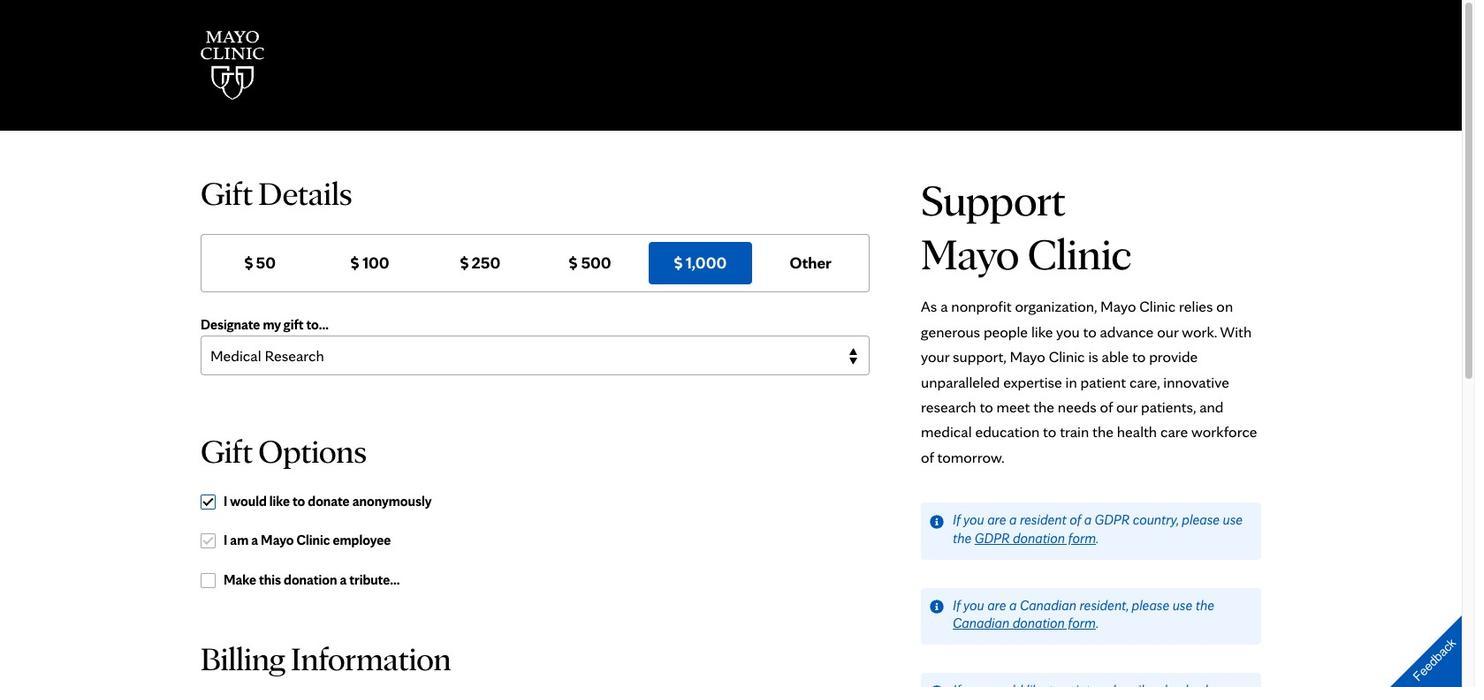 Task type: locate. For each thing, give the bounding box(es) containing it.
1 if from the top
[[953, 512, 961, 529]]

and
[[1200, 398, 1224, 416]]

0 horizontal spatial our
[[1117, 398, 1138, 416]]

0 vertical spatial you
[[1056, 322, 1080, 341]]

2 vertical spatial you
[[964, 597, 985, 614]]

0 vertical spatial gift
[[201, 173, 253, 213]]

1 horizontal spatial of
[[1070, 512, 1081, 529]]

gift up would
[[201, 431, 253, 471]]

0 horizontal spatial canadian
[[953, 616, 1010, 632]]

0 horizontal spatial dollar sign image
[[351, 257, 359, 271]]

please
[[1182, 512, 1220, 529], [1132, 597, 1170, 614]]

feedback
[[1411, 636, 1459, 685]]

our up health
[[1117, 398, 1138, 416]]

you inside if you are a resident of a gdpr country, please use the
[[964, 512, 985, 529]]

gdpr donation form link
[[975, 530, 1096, 547]]

of right resident
[[1070, 512, 1081, 529]]

of down medical
[[921, 448, 934, 467]]

0 vertical spatial are
[[988, 512, 1007, 529]]

0 horizontal spatial please
[[1132, 597, 1170, 614]]

form
[[1068, 530, 1096, 547], [1068, 616, 1096, 632]]

2 vertical spatial of
[[1070, 512, 1081, 529]]

dollar sign image for 50
[[244, 257, 252, 271]]

i
[[224, 493, 227, 510], [224, 533, 227, 549]]

2 dollar sign image from the left
[[570, 257, 578, 271]]

1 vertical spatial form
[[1068, 616, 1096, 632]]

you down organization,
[[1056, 322, 1080, 341]]

to right able
[[1133, 348, 1146, 366]]

2 gift from the top
[[201, 431, 253, 471]]

1 horizontal spatial please
[[1182, 512, 1220, 529]]

i left am on the bottom of page
[[224, 533, 227, 549]]

you up canadian donation form link
[[964, 597, 985, 614]]

donation down gdpr donation form .
[[1013, 616, 1065, 632]]

like
[[1032, 322, 1053, 341], [269, 493, 290, 510]]

1 dollar sign image from the left
[[351, 257, 359, 271]]

dollar sign image left 50
[[244, 257, 252, 271]]

education
[[976, 423, 1040, 442]]

if inside if you are a canadian resident, please use the canadian donation form .
[[953, 597, 961, 614]]

of down the patient
[[1100, 398, 1113, 416]]

are for resident
[[988, 512, 1007, 529]]

0 vertical spatial if
[[953, 512, 961, 529]]

3 dollar sign image from the left
[[674, 257, 682, 271]]

make
[[224, 572, 256, 589]]

donation inside if you are a canadian resident, please use the canadian donation form .
[[1013, 616, 1065, 632]]

are up canadian donation form link
[[988, 597, 1007, 614]]

are inside if you are a resident of a gdpr country, please use the
[[988, 512, 1007, 529]]

generous
[[921, 322, 981, 341]]

1 horizontal spatial like
[[1032, 322, 1053, 341]]

please right 'country,'
[[1182, 512, 1220, 529]]

1 vertical spatial of
[[921, 448, 934, 467]]

care,
[[1130, 373, 1160, 391]]

details
[[258, 173, 353, 213]]

1 vertical spatial are
[[988, 597, 1007, 614]]

other
[[790, 253, 832, 274]]

1 horizontal spatial gdpr
[[1095, 512, 1130, 529]]

gift for gift details
[[201, 173, 253, 213]]

to
[[1083, 322, 1097, 341], [1133, 348, 1146, 366], [980, 398, 994, 416], [1043, 423, 1057, 442], [293, 493, 305, 510]]

is
[[1089, 348, 1099, 366]]

canadian
[[1020, 597, 1077, 614], [953, 616, 1010, 632]]

1 are from the top
[[988, 512, 1007, 529]]

1 vertical spatial donation
[[284, 572, 337, 589]]

2 dollar sign image from the left
[[460, 257, 468, 271]]

medical
[[921, 423, 972, 442]]

clinic up the in
[[1049, 348, 1085, 366]]

1 vertical spatial use
[[1173, 597, 1193, 614]]

1 vertical spatial canadian
[[953, 616, 1010, 632]]

0 horizontal spatial gdpr
[[975, 530, 1010, 547]]

mayo right am on the bottom of page
[[261, 533, 294, 549]]

1 vertical spatial clinic
[[1049, 348, 1085, 366]]

1 vertical spatial i
[[224, 533, 227, 549]]

1 vertical spatial you
[[964, 512, 985, 529]]

you right info circle icon
[[964, 512, 985, 529]]

are
[[988, 512, 1007, 529], [988, 597, 1007, 614]]

if
[[953, 512, 961, 529], [953, 597, 961, 614]]

1 vertical spatial gift
[[201, 431, 253, 471]]

gdpr left 'country,'
[[1095, 512, 1130, 529]]

if you are a resident of a gdpr country, please use the
[[953, 512, 1243, 547]]

gdpr down tomorrow.
[[975, 530, 1010, 547]]

2 are from the top
[[988, 597, 1007, 614]]

if right info circle icon
[[953, 512, 961, 529]]

donation
[[1013, 530, 1065, 547], [284, 572, 337, 589], [1013, 616, 1065, 632]]

dollar sign image for 100
[[351, 257, 359, 271]]

0 vertical spatial please
[[1182, 512, 1220, 529]]

0 vertical spatial use
[[1223, 512, 1243, 529]]

on
[[1217, 297, 1233, 316]]

2 i from the top
[[224, 533, 227, 549]]

patient
[[1081, 373, 1126, 391]]

please right resident, on the right bottom of the page
[[1132, 597, 1170, 614]]

donation down resident
[[1013, 530, 1065, 547]]

2 horizontal spatial mayo
[[1101, 297, 1137, 316]]

your
[[921, 348, 950, 366]]

gdpr
[[1095, 512, 1130, 529], [975, 530, 1010, 547]]

dollar sign image
[[244, 257, 252, 271], [570, 257, 578, 271], [674, 257, 682, 271]]

1 info circle image from the top
[[930, 600, 944, 615]]

use right resident, on the right bottom of the page
[[1173, 597, 1193, 614]]

patients,
[[1141, 398, 1197, 416]]

donation down i am a mayo clinic employee
[[284, 572, 337, 589]]

1 horizontal spatial dollar sign image
[[570, 257, 578, 271]]

if for if you are a resident of a gdpr country, please use the
[[953, 512, 961, 529]]

0 vertical spatial form
[[1068, 530, 1096, 547]]

. inside if you are a canadian resident, please use the canadian donation form .
[[1096, 616, 1099, 632]]

1 vertical spatial if
[[953, 597, 961, 614]]

.
[[1096, 530, 1099, 547], [1096, 616, 1099, 632]]

our
[[1157, 322, 1179, 341], [1117, 398, 1138, 416]]

are inside if you are a canadian resident, please use the canadian donation form .
[[988, 597, 1007, 614]]

clinic left relies
[[1140, 297, 1176, 316]]

1 horizontal spatial dollar sign image
[[460, 257, 468, 271]]

like down organization,
[[1032, 322, 1053, 341]]

1 form from the top
[[1068, 530, 1096, 547]]

0 vertical spatial canadian
[[1020, 597, 1077, 614]]

2 if from the top
[[953, 597, 961, 614]]

as
[[921, 297, 937, 316]]

clinic up make this donation a tribute...
[[297, 533, 330, 549]]

1 vertical spatial like
[[269, 493, 290, 510]]

expertise
[[1004, 373, 1063, 391]]

you for canadian
[[964, 597, 985, 614]]

dollar sign image left 500
[[570, 257, 578, 271]]

dollar sign image left 250
[[460, 257, 468, 271]]

a
[[941, 297, 948, 316], [1010, 512, 1017, 529], [1085, 512, 1092, 529], [251, 533, 258, 549], [340, 572, 347, 589], [1010, 597, 1017, 614]]

mayo
[[1101, 297, 1137, 316], [1010, 348, 1046, 366], [261, 533, 294, 549]]

information
[[291, 639, 451, 679]]

billing
[[201, 639, 285, 679]]

designate
[[201, 316, 260, 333]]

form up resident, on the right bottom of the page
[[1068, 530, 1096, 547]]

of
[[1100, 398, 1113, 416], [921, 448, 934, 467], [1070, 512, 1081, 529]]

dollar sign image left 1,000
[[674, 257, 682, 271]]

1 vertical spatial please
[[1132, 597, 1170, 614]]

0 vertical spatial gdpr
[[1095, 512, 1130, 529]]

mayo clinic
[[921, 227, 1132, 280]]

0 vertical spatial info circle image
[[930, 600, 944, 615]]

250
[[472, 253, 501, 274]]

1 gift from the top
[[201, 173, 253, 213]]

0 horizontal spatial clinic
[[297, 533, 330, 549]]

mayo up advance
[[1101, 297, 1137, 316]]

form down resident, on the right bottom of the page
[[1068, 616, 1096, 632]]

0 vertical spatial .
[[1096, 530, 1099, 547]]

0 horizontal spatial like
[[269, 493, 290, 510]]

0 vertical spatial of
[[1100, 398, 1113, 416]]

the inside if you are a canadian resident, please use the canadian donation form .
[[1196, 597, 1215, 614]]

i left would
[[224, 493, 227, 510]]

1 horizontal spatial our
[[1157, 322, 1179, 341]]

i for i am a mayo clinic employee
[[224, 533, 227, 549]]

to left the train
[[1043, 423, 1057, 442]]

you inside if you are a canadian resident, please use the canadian donation form .
[[964, 597, 985, 614]]

if you are a canadian resident, please use the canadian donation form .
[[953, 597, 1215, 632]]

2 horizontal spatial of
[[1100, 398, 1113, 416]]

like right would
[[269, 493, 290, 510]]

use right 'country,'
[[1223, 512, 1243, 529]]

clinic
[[1140, 297, 1176, 316], [1049, 348, 1085, 366], [297, 533, 330, 549]]

use
[[1223, 512, 1243, 529], [1173, 597, 1193, 614]]

1 vertical spatial mayo
[[1010, 348, 1046, 366]]

a right resident
[[1085, 512, 1092, 529]]

2 form from the top
[[1068, 616, 1096, 632]]

2 horizontal spatial dollar sign image
[[674, 257, 682, 271]]

0 horizontal spatial dollar sign image
[[244, 257, 252, 271]]

dollar sign image left 100
[[351, 257, 359, 271]]

are up gdpr donation form link
[[988, 512, 1007, 529]]

support
[[921, 173, 1066, 226]]

dollar sign image
[[351, 257, 359, 271], [460, 257, 468, 271]]

1 dollar sign image from the left
[[244, 257, 252, 271]]

2 vertical spatial mayo
[[261, 533, 294, 549]]

dollar sign image for 500
[[570, 257, 578, 271]]

the
[[1034, 398, 1055, 416], [1093, 423, 1114, 442], [953, 530, 972, 547], [1196, 597, 1215, 614]]

1 vertical spatial our
[[1117, 398, 1138, 416]]

tribute...
[[350, 572, 400, 589]]

0 vertical spatial clinic
[[1140, 297, 1176, 316]]

a right as
[[941, 297, 948, 316]]

a left tribute...
[[340, 572, 347, 589]]

if up canadian donation form link
[[953, 597, 961, 614]]

2 vertical spatial donation
[[1013, 616, 1065, 632]]

work.
[[1182, 322, 1218, 341]]

1 i from the top
[[224, 493, 227, 510]]

a up canadian donation form link
[[1010, 597, 1017, 614]]

2 horizontal spatial clinic
[[1140, 297, 1176, 316]]

info circle image
[[930, 600, 944, 615], [930, 686, 944, 688]]

1 vertical spatial .
[[1096, 616, 1099, 632]]

you
[[1056, 322, 1080, 341], [964, 512, 985, 529], [964, 597, 985, 614]]

0 vertical spatial like
[[1032, 322, 1053, 341]]

form inside if you are a canadian resident, please use the canadian donation form .
[[1068, 616, 1096, 632]]

our up provide
[[1157, 322, 1179, 341]]

1 horizontal spatial canadian
[[1020, 597, 1077, 614]]

1 vertical spatial info circle image
[[930, 686, 944, 688]]

1 horizontal spatial clinic
[[1049, 348, 1085, 366]]

gift left details
[[201, 173, 253, 213]]

use inside if you are a canadian resident, please use the canadian donation form .
[[1173, 597, 1193, 614]]

dollar sign image for 250
[[460, 257, 468, 271]]

nonprofit
[[952, 297, 1012, 316]]

resident
[[1020, 512, 1067, 529]]

1 horizontal spatial use
[[1223, 512, 1243, 529]]

mayo up expertise
[[1010, 348, 1046, 366]]

tomorrow.
[[938, 448, 1005, 467]]

of inside if you are a resident of a gdpr country, please use the
[[1070, 512, 1081, 529]]

health
[[1117, 423, 1157, 442]]

0 horizontal spatial mayo
[[261, 533, 294, 549]]

if inside if you are a resident of a gdpr country, please use the
[[953, 512, 961, 529]]

0 vertical spatial i
[[224, 493, 227, 510]]

gift options
[[201, 431, 367, 471]]

0 horizontal spatial use
[[1173, 597, 1193, 614]]

research
[[921, 398, 977, 416]]

0 vertical spatial mayo
[[1101, 297, 1137, 316]]

gift
[[201, 173, 253, 213], [201, 431, 253, 471]]



Task type: vqa. For each thing, say whether or not it's contained in the screenshot.
"FORM" related to of
no



Task type: describe. For each thing, give the bounding box(es) containing it.
employee
[[333, 533, 391, 549]]

this
[[259, 572, 281, 589]]

0 horizontal spatial of
[[921, 448, 934, 467]]

support mayo clinic
[[921, 173, 1132, 280]]

to left donate
[[293, 493, 305, 510]]

feedback button
[[1376, 601, 1476, 688]]

donate
[[308, 493, 350, 510]]

500
[[581, 253, 611, 274]]

please inside if you are a canadian resident, please use the canadian donation form .
[[1132, 597, 1170, 614]]

0 vertical spatial donation
[[1013, 530, 1065, 547]]

a inside as a nonprofit organization, mayo clinic relies on generous people like you to advance our work. with your support, mayo clinic is able to provide unparalleled expertise in patient care, innovative research to meet the needs of our patients, and medical education to train the health care workforce of tomorrow.
[[941, 297, 948, 316]]

a up gdpr donation form link
[[1010, 512, 1017, 529]]

mayo clinic logo image
[[201, 31, 264, 100]]

billing information
[[201, 639, 451, 679]]

as a nonprofit organization, mayo clinic relies on generous people like you to advance our work. with your support, mayo clinic is able to provide unparalleled expertise in patient care, innovative research to meet the needs of our patients, and medical education to train the health care workforce of tomorrow.
[[921, 297, 1258, 467]]

1 vertical spatial gdpr
[[975, 530, 1010, 547]]

support,
[[953, 348, 1007, 366]]

with
[[1221, 322, 1252, 341]]

1,000
[[686, 253, 727, 274]]

gdpr donation form .
[[975, 530, 1099, 547]]

to up 'is'
[[1083, 322, 1097, 341]]

i am a mayo clinic employee
[[224, 533, 391, 549]]

resident,
[[1080, 597, 1129, 614]]

designate my gift to...
[[201, 316, 329, 333]]

care
[[1161, 423, 1189, 442]]

provide
[[1149, 348, 1198, 366]]

gift details
[[201, 173, 353, 213]]

the inside if you are a resident of a gdpr country, please use the
[[953, 530, 972, 547]]

meet
[[997, 398, 1030, 416]]

i for i would like to donate anonymously
[[224, 493, 227, 510]]

you for resident
[[964, 512, 985, 529]]

make this donation a tribute...
[[224, 572, 400, 589]]

gift for gift options
[[201, 431, 253, 471]]

if for if you are a canadian resident, please use the canadian donation form .
[[953, 597, 961, 614]]

able
[[1102, 348, 1129, 366]]

country,
[[1133, 512, 1179, 529]]

to...
[[306, 316, 329, 333]]

options
[[258, 431, 367, 471]]

2 info circle image from the top
[[930, 686, 944, 688]]

would
[[230, 493, 267, 510]]

people
[[984, 322, 1028, 341]]

info circle image
[[930, 515, 944, 529]]

are for canadian
[[988, 597, 1007, 614]]

train
[[1060, 423, 1089, 442]]

to left meet
[[980, 398, 994, 416]]

anonymously
[[352, 493, 432, 510]]

organization,
[[1015, 297, 1097, 316]]

workforce
[[1192, 423, 1258, 442]]

0 vertical spatial our
[[1157, 322, 1179, 341]]

gift
[[284, 316, 304, 333]]

am
[[230, 533, 249, 549]]

2 vertical spatial clinic
[[297, 533, 330, 549]]

you inside as a nonprofit organization, mayo clinic relies on generous people like you to advance our work. with your support, mayo clinic is able to provide unparalleled expertise in patient care, innovative research to meet the needs of our patients, and medical education to train the health care workforce of tomorrow.
[[1056, 322, 1080, 341]]

relies
[[1179, 297, 1213, 316]]

in
[[1066, 373, 1078, 391]]

please inside if you are a resident of a gdpr country, please use the
[[1182, 512, 1220, 529]]

canadian donation form link
[[953, 616, 1096, 632]]

advance
[[1100, 322, 1154, 341]]

a inside if you are a canadian resident, please use the canadian donation form .
[[1010, 597, 1017, 614]]

needs
[[1058, 398, 1097, 416]]

gdpr inside if you are a resident of a gdpr country, please use the
[[1095, 512, 1130, 529]]

50
[[256, 253, 276, 274]]

unparalleled
[[921, 373, 1000, 391]]

use inside if you are a resident of a gdpr country, please use the
[[1223, 512, 1243, 529]]

like inside as a nonprofit organization, mayo clinic relies on generous people like you to advance our work. with your support, mayo clinic is able to provide unparalleled expertise in patient care, innovative research to meet the needs of our patients, and medical education to train the health care workforce of tomorrow.
[[1032, 322, 1053, 341]]

i would like to donate anonymously
[[224, 493, 432, 510]]

my
[[263, 316, 281, 333]]

100
[[363, 253, 389, 274]]

a right am on the bottom of page
[[251, 533, 258, 549]]

1 horizontal spatial mayo
[[1010, 348, 1046, 366]]

dollar sign image for 1,000
[[674, 257, 682, 271]]

innovative
[[1164, 373, 1230, 391]]



